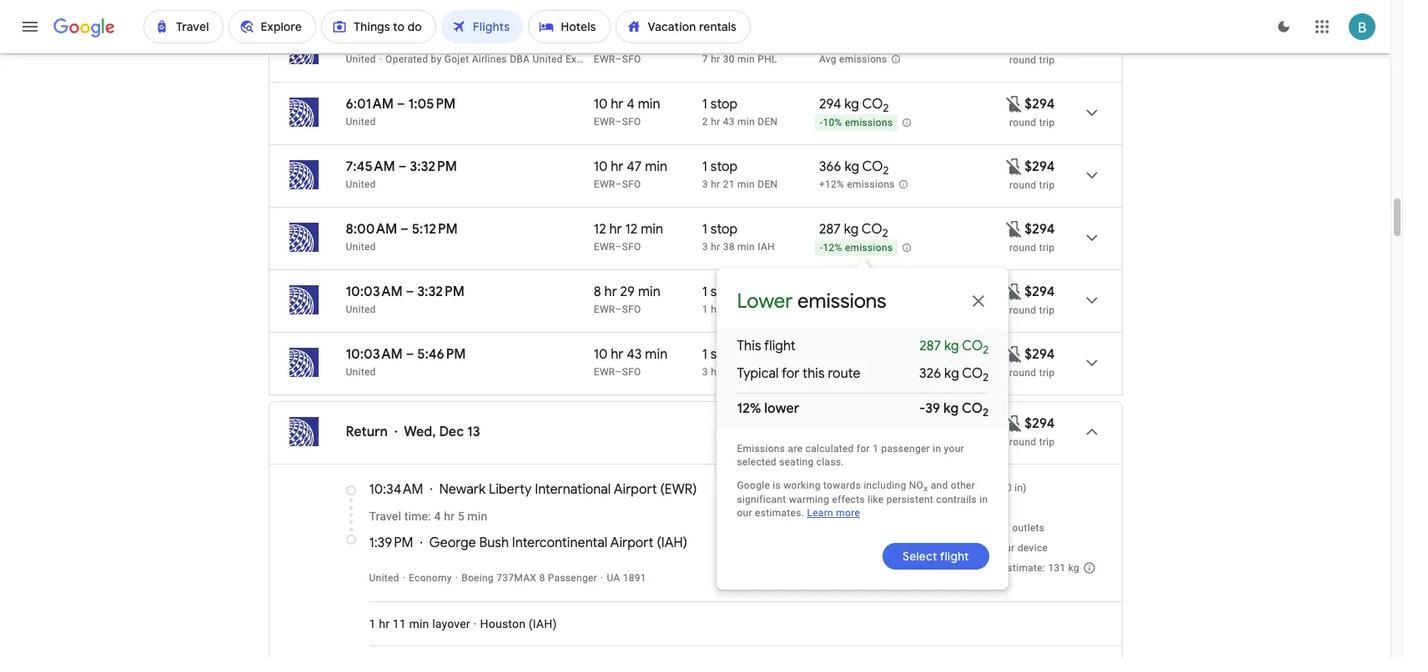 Task type: vqa. For each thing, say whether or not it's contained in the screenshot.
kg within the 287 kg CO 2 Typical for this route
yes



Task type: describe. For each thing, give the bounding box(es) containing it.
layover (1 of 1) is a 7 hr 30 min overnight layover at philadelphia international airport in philadelphia. element
[[703, 53, 811, 66]]

1 horizontal spatial 12%
[[776, 435, 795, 447]]

&
[[981, 522, 988, 534]]

– inside 12 hr 12 min ewr – sfo
[[616, 241, 622, 253]]

layover (1 of 1) is a 1 hr 8 min layover at denver international airport in denver. element
[[703, 303, 811, 316]]

phl
[[758, 53, 778, 65]]

co inside 299 kg co -8% emissions
[[862, 346, 883, 363]]

ewr for 8 hr 29 min
[[594, 304, 616, 315]]

3 for 10 hr 47 min
[[703, 179, 708, 190]]

device
[[1018, 542, 1048, 554]]

ewr left google
[[665, 482, 693, 498]]

estimate:
[[1002, 562, 1046, 574]]

4 for time:
[[434, 510, 441, 523]]

round for 12 hr 12 min
[[1010, 242, 1037, 254]]

warming
[[789, 494, 830, 505]]

round for 8 hr 29 min
[[1010, 305, 1037, 316]]

1 vertical spatial flight
[[936, 425, 965, 440]]

emissions
[[737, 443, 786, 454]]

co inside -39 kg co 2
[[962, 401, 983, 418]]

8 hr 29 min ewr – sfo
[[594, 284, 661, 315]]

- down 294 kg co 2
[[820, 117, 823, 129]]

1 stop flight. element for 10 hr 43 min
[[703, 346, 738, 366]]

layover (1 of 1) is a 2 hr 43 min layover at denver international airport in denver. element
[[703, 115, 811, 129]]

8 inside 1 stop 1 hr 8 min den
[[723, 304, 729, 315]]

6:01 am – 1:05 pm united
[[346, 96, 456, 128]]

united right the dba
[[533, 53, 563, 65]]

layover (1 of 1) is a 3 hr 22 min layover at denver international airport in denver. element
[[703, 366, 811, 379]]

co down +12% emissions
[[862, 221, 883, 238]]

Departure time: 9:28 PM. text field
[[346, 33, 394, 50]]

round for 10 hr 47 min
[[1010, 179, 1037, 191]]

4 this price for this flight doesn't include overhead bin access. if you need a carry-on bag, use the bags filter to update prices. image from the top
[[1005, 282, 1025, 302]]

this price for this flight doesn't include overhead bin access. if you need a carry-on bag, use the bags filter to update prices. image for 366
[[1005, 156, 1025, 177]]

Arrival time: 1:05 PM. text field
[[409, 96, 456, 113]]

boeing 737max 8 passenger
[[462, 573, 597, 584]]

1 for 1 stop 3 hr 21 min den
[[703, 159, 708, 175]]

hr inside 10 hr 47 min ewr – sfo
[[611, 159, 624, 175]]

43 inside "10 hr 43 min ewr – sfo"
[[627, 346, 642, 363]]

to
[[983, 542, 992, 554]]

iah inside 1 stop 3 hr 38 min iah
[[758, 241, 775, 253]]

9:28 pm – 9:27 am + 1
[[346, 33, 465, 50]]

– inside 10 hr 47 min ewr – sfo
[[616, 179, 622, 190]]

7 round from the top
[[1010, 436, 1037, 448]]

typical
[[737, 366, 779, 382]]

operated by gojet airlines dba united express
[[386, 53, 603, 65]]

lower emissions
[[737, 289, 887, 314]]

co inside 294 kg co 2
[[863, 96, 883, 113]]

layover
[[432, 618, 470, 631]]

 image for operated by gojet airlines dba united express
[[379, 53, 382, 65]]

Arrival time: 9:27 AM on  Thursday, December 14. text field
[[408, 33, 465, 50]]

significant
[[737, 494, 787, 505]]

3:32 pm for 7:45 am
[[410, 159, 457, 175]]

hr inside 1 stop 1 hr 8 min den
[[711, 304, 721, 315]]

2 down +12% emissions
[[883, 226, 889, 241]]

den for 10 hr 43 min
[[758, 366, 778, 378]]

2 horizontal spatial  image
[[601, 573, 604, 584]]

flight details. leaves newark liberty international airport at 6:01 am on wednesday, december 13 and arrives at san francisco international airport at 1:05 pm on wednesday, december 13. image
[[1072, 93, 1112, 133]]

media
[[951, 542, 980, 554]]

294 US dollars text field
[[1025, 96, 1055, 113]]

usb
[[990, 522, 1010, 534]]

other
[[951, 480, 976, 491]]

1 stop 2 hr 43 min den
[[703, 96, 778, 128]]

ua
[[607, 573, 620, 584]]

sfo for 12
[[622, 241, 641, 253]]

emissions are calculated for 1 passenger in your selected seating class.
[[737, 443, 965, 468]]

persistent
[[887, 494, 934, 505]]

legroom
[[956, 482, 994, 494]]

– inside the 6:01 am – 1:05 pm united
[[397, 96, 405, 113]]

1 12 from the left
[[594, 221, 606, 238]]

none text field inside dialog
[[737, 443, 989, 519]]

stop for 1 stop 2 hr 43 min den
[[711, 96, 738, 113]]

10 hr 4 min ewr – sfo
[[594, 96, 661, 128]]

your inside emissions are calculated for 1 passenger in your selected seating class.
[[944, 443, 965, 454]]

hr left "11"
[[379, 618, 390, 631]]

united down departure time: 9:28 pm. "text box"
[[346, 53, 376, 65]]

2 inside 294 kg co 2
[[883, 101, 889, 115]]

0 vertical spatial 287 kg co 2
[[819, 221, 889, 241]]

hr inside "10 hr 43 min ewr – sfo"
[[611, 346, 624, 363]]

emissions down 366 kg co 2
[[847, 179, 895, 190]]

min inside 1 stop 2 hr 43 min den
[[738, 116, 755, 128]]

trip for 10 hr 47 min
[[1040, 179, 1055, 191]]

1 for 1 stop 2 hr 43 min den
[[703, 96, 708, 113]]

houston
[[480, 618, 526, 631]]

round for 10 hr 4 min
[[1010, 117, 1037, 129]]

Arrival time: 5:12 PM. text field
[[412, 221, 458, 238]]

5 this price for this flight doesn't include overhead bin access. if you need a carry-on bag, use the bags filter to update prices. image from the top
[[1005, 414, 1025, 434]]

co up calculated
[[814, 414, 835, 431]]

2 horizontal spatial  image
[[474, 618, 477, 631]]

ua 1891
[[607, 573, 647, 584]]

international
[[535, 482, 611, 498]]

working
[[784, 480, 821, 491]]

sfo for 4
[[622, 116, 641, 128]]

flight details. leaves newark liberty international airport at 10:03 am on wednesday, december 13 and arrives at san francisco international airport at 5:46 pm on wednesday, december 13. image
[[1072, 343, 1112, 383]]

1 vertical spatial -12% emissions
[[773, 435, 846, 447]]

select inside dialog
[[903, 549, 937, 564]]

more
[[836, 507, 861, 519]]

0 vertical spatial -12% emissions
[[820, 242, 893, 254]]

co inside the 326 kg co 2
[[962, 366, 983, 382]]

1 inside emissions are calculated for 1 passenger in your selected seating class.
[[873, 443, 879, 454]]

min inside "1 stop 3 hr 21 min den"
[[738, 179, 755, 190]]

287 inside 287 kg co 2 typical for this route
[[920, 338, 942, 355]]

1 horizontal spatial 287
[[819, 221, 841, 238]]

total duration 10 hr 47 min. element
[[594, 159, 703, 178]]

newark liberty international airport ( ewr )
[[439, 482, 697, 498]]

Departure time: 8:00 AM. text field
[[346, 221, 397, 238]]

den for 8 hr 29 min
[[752, 304, 772, 315]]

2 inside the 326 kg co 2
[[983, 371, 989, 385]]

newark
[[439, 482, 486, 498]]

– inside 10:03 am – 3:32 pm united
[[406, 284, 414, 300]]

travel time: 4 hr 5 min
[[369, 510, 488, 523]]

39
[[926, 401, 941, 418]]

min inside the 10 hr 4 min ewr – sfo
[[638, 96, 661, 113]]

2 vertical spatial (
[[529, 618, 533, 631]]

$294 for 10 hr 43 min
[[1025, 346, 1055, 363]]

hr inside 1 stop 3 hr 38 min iah
[[711, 241, 721, 253]]

outlets
[[1013, 522, 1045, 534]]

– inside 10:03 am – 5:46 pm united
[[406, 346, 414, 363]]

1891
[[623, 573, 647, 584]]

average legroom (30 in)
[[915, 482, 1027, 494]]

10 hr 47 min ewr – sfo
[[594, 159, 668, 190]]

299 kg co -8% emissions
[[819, 346, 887, 379]]

this
[[803, 366, 825, 382]]

2 vertical spatial 287
[[772, 414, 794, 431]]

kg inside 366 kg co 2
[[845, 159, 860, 175]]

main menu image
[[20, 17, 40, 37]]

total duration 8 hr 29 min. element
[[594, 284, 703, 303]]

average
[[915, 482, 953, 494]]

- inside the 294 kg co 2 -10% emissions
[[820, 305, 823, 316]]

6 $294 from the top
[[1025, 416, 1055, 432]]

power
[[950, 522, 979, 534]]

2 inside 1 stop 2 hr 43 min den
[[703, 116, 708, 128]]

kg inside 294 kg co 2
[[845, 96, 860, 113]]

7 trip from the top
[[1040, 436, 1055, 448]]

stream media to your device
[[915, 542, 1048, 554]]

stop for 1 stop 3 hr 22 min den
[[711, 346, 738, 363]]

hr inside the 10 hr 4 min ewr – sfo
[[611, 96, 624, 113]]

for inside 287 kg co 2 typical for this route
[[782, 366, 800, 382]]

kg right 131
[[1069, 562, 1080, 574]]

8:00 am
[[346, 221, 397, 238]]

366
[[819, 159, 842, 175]]

– inside "10 hr 43 min ewr – sfo"
[[616, 366, 622, 378]]

emissions down 294 kg co 2
[[845, 117, 893, 129]]

3 for 12 hr 12 min
[[703, 241, 708, 253]]

return
[[346, 424, 388, 441]]

min inside 10 hr 47 min ewr – sfo
[[645, 159, 668, 175]]

kg inside 299 kg co -8% emissions
[[845, 346, 860, 363]]

flight details. leaves newark liberty international airport at 7:45 am on wednesday, december 13 and arrives at san francisco international airport at 3:32 pm on wednesday, december 13. image
[[1072, 155, 1112, 195]]

8 inside 8 hr 29 min ewr – sfo
[[594, 284, 601, 300]]

min right 5
[[468, 510, 488, 523]]

leaves newark liberty international airport at 10:03 am on wednesday, december 13 and arrives at san francisco international airport at 5:46 pm on wednesday, december 13. element
[[346, 346, 466, 363]]

liberty
[[489, 482, 532, 498]]

– inside 8 hr 29 min ewr – sfo
[[616, 304, 622, 315]]

min inside 12 hr 12 min ewr – sfo
[[641, 221, 664, 238]]

trip for 12 hr 12 min
[[1040, 242, 1055, 254]]

this flight
[[737, 338, 796, 355]]

calculated
[[806, 443, 854, 454]]

) for newark liberty international airport ( ewr )
[[693, 482, 697, 498]]

1:39 pm
[[369, 535, 414, 552]]

Arrival time: 3:32 PM. text field
[[417, 284, 465, 300]]

1 inside 9:28 pm – 9:27 am + 1
[[461, 33, 465, 43]]

stop for 1 stop 3 hr 21 min den
[[711, 159, 738, 175]]

stop for 1 stop
[[711, 33, 738, 50]]

13
[[467, 424, 480, 441]]

sfo for 29
[[622, 304, 641, 315]]

- inside -39 kg co 2
[[920, 401, 926, 418]]

9:28 pm
[[346, 33, 394, 50]]

wed,
[[404, 424, 436, 441]]

12% lower
[[737, 401, 800, 418]]

- up lower emissions at right
[[820, 242, 823, 254]]

and other significant warming effects like persistent contrails in our estimates.
[[737, 480, 989, 519]]

george bush intercontinental airport ( iah )
[[429, 535, 688, 552]]

hr left 5
[[444, 510, 455, 523]]

10:03 am for 5:46 pm
[[346, 346, 403, 363]]

299
[[819, 346, 842, 363]]

326 kg co 2
[[920, 366, 989, 385]]

seating
[[780, 456, 814, 468]]

avg emissions button
[[814, 33, 901, 68]]

fee
[[966, 502, 980, 514]]

close dialog image
[[969, 291, 989, 311]]

(30
[[997, 482, 1012, 494]]

1 stop
[[703, 33, 738, 50]]

a
[[957, 502, 963, 514]]

30
[[723, 53, 735, 65]]

1 stop 1 hr 8 min den
[[703, 284, 772, 315]]

21
[[723, 179, 735, 190]]

hr inside 8 hr 29 min ewr – sfo
[[605, 284, 617, 300]]

$294 for 10 hr 4 min
[[1025, 96, 1055, 113]]

emissions inside popup button
[[840, 54, 888, 65]]

131
[[1049, 562, 1066, 574]]

294 for 294 kg co 2 -10% emissions
[[819, 284, 842, 300]]

ewr for 10 hr 47 min
[[594, 179, 616, 190]]

ewr for 14 hr 59 min
[[594, 53, 616, 65]]

1:05 pm
[[409, 96, 456, 113]]

3 for 10 hr 43 min
[[703, 366, 708, 378]]

294 kg co 2 -10% emissions
[[819, 284, 893, 316]]

round trip for 14 hr 59 min
[[1010, 54, 1055, 66]]

1 vertical spatial your
[[995, 542, 1015, 554]]

Arrival time: 3:32 PM. text field
[[410, 159, 457, 175]]

are
[[788, 443, 803, 454]]

den for 10 hr 47 min
[[758, 179, 778, 190]]

economy
[[409, 573, 452, 584]]

1 for 1 stop 3 hr 22 min den
[[703, 346, 708, 363]]

7
[[703, 53, 708, 65]]

10% inside the 294 kg co 2 -10% emissions
[[823, 305, 843, 316]]

10 for 10 hr 47 min
[[594, 159, 608, 175]]

wed, dec 13
[[404, 424, 480, 441]]

sfo for 59
[[622, 53, 641, 65]]

Departure time: 7:45 AM. text field
[[346, 159, 395, 175]]

1 vertical spatial 287 kg co 2
[[772, 414, 841, 434]]

kg down +12% emissions
[[844, 221, 859, 238]]

Departure time: 6:01 AM. text field
[[346, 96, 394, 113]]

3:32 pm for 10:03 am
[[417, 284, 465, 300]]

kg inside the 326 kg co 2
[[945, 366, 960, 382]]

hr inside 1 stop 2 hr 43 min den
[[711, 116, 721, 128]]

( for iah
[[657, 535, 662, 552]]

0 vertical spatial flight
[[765, 338, 796, 355]]

united inside 10:03 am – 3:32 pm united
[[346, 304, 376, 315]]

14
[[594, 33, 607, 50]]

leaves newark liberty international airport at 9:28 pm on wednesday, december 13 and arrives at san francisco international airport at 9:27 am on thursday, december 14. element
[[346, 33, 465, 50]]

round trip for 10 hr 4 min
[[1010, 117, 1055, 129]]

round trip for 10 hr 43 min
[[1010, 367, 1055, 379]]



Task type: locate. For each thing, give the bounding box(es) containing it.
round for 14 hr 59 min
[[1010, 54, 1037, 66]]

sfo for 47
[[622, 179, 641, 190]]

dialog containing lower
[[717, 253, 1009, 590]]

1 stop from the top
[[711, 33, 738, 50]]

1 inside 1 stop 3 hr 38 min iah
[[703, 221, 708, 238]]

0 vertical spatial 294 us dollars text field
[[1025, 284, 1055, 300]]

united down departure time: 8:00 am. text field
[[346, 241, 376, 253]]

emissions up the 294 kg co 2 -10% emissions
[[845, 242, 893, 254]]

co inside 366 kg co 2
[[863, 159, 883, 175]]

ewr down total duration 8 hr 29 min. element
[[594, 304, 616, 315]]

hr inside 12 hr 12 min ewr – sfo
[[610, 221, 622, 238]]

2 vertical spatial 3
[[703, 366, 708, 378]]

this price for this flight doesn't include overhead bin access. if you need a carry-on bag, use the bags filter to update prices. image down $294 text box
[[1005, 156, 1025, 177]]

1 vertical spatial select flight button
[[883, 536, 989, 576]]

ewr for 12 hr 12 min
[[594, 241, 616, 253]]

1 horizontal spatial 12
[[625, 221, 638, 238]]

0 vertical spatial 294
[[819, 96, 842, 113]]

6 round from the top
[[1010, 367, 1037, 379]]

2 up calculated
[[835, 419, 841, 434]]

10 inside the 10 hr 4 min ewr – sfo
[[594, 96, 608, 113]]

0 vertical spatial 8
[[594, 284, 601, 300]]

your up the other
[[944, 443, 965, 454]]

flight details. leaves newark liberty international airport at 9:28 pm on wednesday, december 13 and arrives at san francisco international airport at 9:27 am on thursday, december 14. image
[[1072, 30, 1112, 70]]

co up +12% emissions
[[863, 159, 883, 175]]

1 stop flight. element for 12 hr 12 min
[[703, 221, 738, 240]]

total duration 12 hr 12 min. element
[[594, 221, 703, 240]]

min down total duration 8 hr 29 min. element
[[645, 346, 668, 363]]

leaves newark liberty international airport at 10:03 am on wednesday, december 13 and arrives at san francisco international airport at 3:32 pm on wednesday, december 13. element
[[346, 284, 465, 300]]

1 1 stop flight. element from the top
[[703, 33, 738, 53]]

7:45 am
[[346, 159, 395, 175]]

ewr for 10 hr 43 min
[[594, 366, 616, 378]]

$294 left flight details. leaves newark liberty international airport at 6:01 am on wednesday, december 13 and arrives at san francisco international airport at 1:05 pm on wednesday, december 13. icon
[[1025, 96, 1055, 113]]

1 10 from the top
[[594, 96, 608, 113]]

leaves newark liberty international airport at 8:00 am on wednesday, december 13 and arrives at san francisco international airport at 5:12 pm on wednesday, december 13. element
[[346, 221, 458, 238]]

kg inside the 294 kg co 2 -10% emissions
[[845, 284, 860, 300]]

airport for george bush intercontinental airport
[[611, 535, 654, 552]]

in inside and other significant warming effects like persistent contrails in our estimates.
[[980, 494, 989, 505]]

$294 for 8 hr 29 min
[[1025, 284, 1055, 300]]

dialog
[[717, 253, 1009, 590]]

hr left 29
[[605, 284, 617, 300]]

trip for 10 hr 43 min
[[1040, 367, 1055, 379]]

sfo for 43
[[622, 366, 641, 378]]

5 1 stop flight. element from the top
[[703, 284, 738, 303]]

2 horizontal spatial iah
[[758, 241, 775, 253]]

– inside the 10 hr 4 min ewr – sfo
[[616, 116, 622, 128]]

estimates.
[[755, 507, 805, 519]]

-12% emissions
[[820, 242, 893, 254], [773, 435, 846, 447]]

– inside 8:00 am – 5:12 pm united
[[401, 221, 409, 238]]

2 vertical spatial 10
[[594, 346, 608, 363]]

change appearance image
[[1264, 7, 1304, 47]]

emissions inside 299 kg co -8% emissions
[[839, 367, 887, 379]]

2 stop from the top
[[711, 96, 738, 113]]

10 hr 43 min ewr – sfo
[[594, 346, 668, 378]]

10:03 am – 5:46 pm united
[[346, 346, 466, 378]]

ewr inside 8 hr 29 min ewr – sfo
[[594, 304, 616, 315]]

2 inside 366 kg co 2
[[883, 164, 889, 178]]

round
[[1010, 54, 1037, 66], [1010, 117, 1037, 129], [1010, 179, 1037, 191], [1010, 242, 1037, 254], [1010, 305, 1037, 316], [1010, 367, 1037, 379], [1010, 436, 1037, 448]]

10 for 10 hr 4 min
[[594, 96, 608, 113]]

trip for 10 hr 4 min
[[1040, 117, 1055, 129]]

3 round from the top
[[1010, 179, 1037, 191]]

den down this flight
[[758, 366, 778, 378]]

kg inside -39 kg co 2
[[944, 401, 959, 418]]

1 for 1 hr 11 min layover
[[369, 618, 376, 631]]

lower
[[765, 401, 800, 418]]

stop inside 1 stop 3 hr 38 min iah
[[711, 221, 738, 238]]

0 vertical spatial in
[[933, 443, 942, 454]]

7 round trip from the top
[[1010, 436, 1055, 448]]

– down total duration 12 hr 12 min. element at the top of page
[[616, 241, 622, 253]]

hr up "1 stop 3 hr 21 min den"
[[711, 116, 721, 128]]

ewr down 14
[[594, 53, 616, 65]]

0 horizontal spatial 287
[[772, 414, 794, 431]]

google
[[737, 480, 770, 491]]

3 294 us dollars text field from the top
[[1025, 416, 1055, 432]]

0 vertical spatial select flight
[[898, 425, 965, 440]]

3 inside 1 stop 3 hr 22 min den
[[703, 366, 708, 378]]

2 up 287 kg co 2 typical for this route on the bottom right
[[883, 289, 889, 303]]

avg
[[819, 54, 837, 65]]

0 horizontal spatial 12%
[[737, 401, 762, 418]]

layover (1 of 1) is a 3 hr 38 min layover at george bush intercontinental airport in houston. element
[[703, 240, 811, 254]]

0 vertical spatial select
[[898, 425, 933, 440]]

294 for 294 kg co 2
[[819, 96, 842, 113]]

-
[[820, 117, 823, 129], [820, 242, 823, 254], [820, 305, 823, 316], [820, 367, 823, 379], [920, 401, 926, 418], [773, 435, 776, 447]]

287 kg co 2 down +12% emissions
[[819, 221, 889, 241]]

3 $294 from the top
[[1025, 221, 1055, 238]]

4 round from the top
[[1010, 242, 1037, 254]]

round trip for 10 hr 47 min
[[1010, 179, 1055, 191]]

select flight button inside dialog
[[883, 536, 989, 576]]

4 $294 from the top
[[1025, 284, 1055, 300]]

co up -39 kg co 2
[[962, 366, 983, 382]]

stop for 1 stop 3 hr 38 min iah
[[711, 221, 738, 238]]

lower
[[737, 289, 793, 314]]

3
[[703, 179, 708, 190], [703, 241, 708, 253], [703, 366, 708, 378]]

294 us dollars text field for 287
[[1025, 221, 1055, 238]]

1 inside 1 stop 2 hr 43 min den
[[703, 96, 708, 113]]

x
[[924, 484, 928, 493]]

4 sfo from the top
[[622, 241, 641, 253]]

0 vertical spatial 10
[[594, 96, 608, 113]]

Departure time: 10:03 AM. text field
[[346, 346, 403, 363]]

1 vertical spatial airport
[[611, 535, 654, 552]]

1 down '7'
[[703, 96, 708, 113]]

1 for 1 stop
[[703, 33, 708, 50]]

5:46 pm
[[417, 346, 466, 363]]

22
[[723, 366, 735, 378]]

2 10 from the top
[[594, 159, 608, 175]]

hr
[[610, 33, 623, 50], [711, 53, 721, 65], [611, 96, 624, 113], [711, 116, 721, 128], [611, 159, 624, 175], [711, 179, 721, 190], [610, 221, 622, 238], [711, 241, 721, 253], [605, 284, 617, 300], [711, 304, 721, 315], [611, 346, 624, 363], [711, 366, 721, 378], [444, 510, 455, 523], [379, 618, 390, 631]]

10:03 am inside 10:03 am – 5:46 pm united
[[346, 346, 403, 363]]

round trip down this price for this flight doesn't include overhead bin access. if you need a carry-on bag, use the bags filter to update prices. image
[[1010, 367, 1055, 379]]

airport right "international" on the bottom of page
[[614, 482, 657, 498]]

ewr inside the 10 hr 4 min ewr – sfo
[[594, 116, 616, 128]]

none text field containing emissions are calculated for 1 passenger in your selected seating class.
[[737, 443, 989, 519]]

1 294 us dollars text field from the top
[[1025, 159, 1055, 175]]

294 kg co 2
[[819, 96, 889, 115]]

$294 up in)
[[1025, 416, 1055, 432]]

min right 47
[[645, 159, 668, 175]]

- inside 299 kg co -8% emissions
[[820, 367, 823, 379]]

1 stop flight. element up 30
[[703, 33, 738, 53]]

layover (1 of 1) is a 3 hr 21 min layover at denver international airport in denver. element
[[703, 178, 811, 191]]

1 for 1 stop 1 hr 8 min den
[[703, 284, 708, 300]]

hr inside 14 hr 59 min ewr – sfo
[[610, 33, 623, 50]]

12 hr 12 min ewr – sfo
[[594, 221, 664, 253]]

4 stop from the top
[[711, 221, 738, 238]]

passenger
[[882, 443, 930, 454]]

leaves newark liberty international airport at 7:45 am on wednesday, december 13 and arrives at san francisco international airport at 3:32 pm on wednesday, december 13. element
[[346, 159, 457, 175]]

10 down express
[[594, 96, 608, 113]]

for left a
[[941, 502, 954, 514]]

including
[[864, 480, 907, 491]]

2 10:03 am from the top
[[346, 346, 403, 363]]

1 294 from the top
[[819, 96, 842, 113]]

in inside emissions are calculated for 1 passenger in your selected seating class.
[[933, 443, 942, 454]]

8 left 29
[[594, 284, 601, 300]]

hr down 8 hr 29 min ewr – sfo
[[611, 346, 624, 363]]

1 vertical spatial  image
[[395, 424, 398, 441]]

0 vertical spatial your
[[944, 443, 965, 454]]

1 vertical spatial select
[[903, 549, 937, 564]]

294 up -10% emissions
[[819, 96, 842, 113]]

5 stop from the top
[[711, 284, 738, 300]]

1 horizontal spatial your
[[995, 542, 1015, 554]]

2 up -39 kg co 2
[[983, 371, 989, 385]]

sfo inside "10 hr 43 min ewr – sfo"
[[622, 366, 641, 378]]

sfo inside 14 hr 59 min ewr – sfo
[[622, 53, 641, 65]]

1 stop flight. element
[[703, 33, 738, 53], [703, 96, 738, 115], [703, 159, 738, 178], [703, 221, 738, 240], [703, 284, 738, 303], [703, 346, 738, 366]]

0 vertical spatial )
[[693, 482, 697, 498]]

10 inside "10 hr 43 min ewr – sfo"
[[594, 346, 608, 363]]

6 1 stop flight. element from the top
[[703, 346, 738, 366]]

sfo inside 10 hr 47 min ewr – sfo
[[622, 179, 641, 190]]

1 stop flight. element for 8 hr 29 min
[[703, 284, 738, 303]]

0 vertical spatial iah
[[758, 241, 775, 253]]

co inside 287 kg co 2 typical for this route
[[962, 338, 983, 355]]

+12% emissions
[[819, 179, 895, 190]]

$294 for 12 hr 12 min
[[1025, 221, 1055, 238]]

10 for 10 hr 43 min
[[594, 346, 608, 363]]

min up "1 stop 3 hr 21 min den"
[[738, 116, 755, 128]]

den inside "1 stop 3 hr 21 min den"
[[758, 179, 778, 190]]

min inside 14 hr 59 min ewr – sfo
[[644, 33, 667, 50]]

0 vertical spatial (
[[661, 482, 665, 498]]

seat
[[927, 522, 947, 534]]

0 horizontal spatial in
[[933, 443, 942, 454]]

round for 10 hr 43 min
[[1010, 367, 1037, 379]]

2 round trip from the top
[[1010, 117, 1055, 129]]

2 inside 287 kg co 2 typical for this route
[[983, 343, 989, 357]]

59
[[626, 33, 641, 50]]

3 3 from the top
[[703, 366, 708, 378]]

1 vertical spatial 3:32 pm
[[417, 284, 465, 300]]

3 inside 1 stop 3 hr 38 min iah
[[703, 241, 708, 253]]

+12%
[[819, 179, 845, 190]]

3 round trip from the top
[[1010, 179, 1055, 191]]

kg up 287 kg co 2 typical for this route on the bottom right
[[845, 284, 860, 300]]

1 inside 1 stop 3 hr 22 min den
[[703, 346, 708, 363]]

1 vertical spatial 294 us dollars text field
[[1025, 346, 1055, 363]]

1 vertical spatial 8
[[723, 304, 729, 315]]

1 vertical spatial for
[[857, 443, 870, 454]]

0 vertical spatial for
[[782, 366, 800, 382]]

den for 10 hr 4 min
[[758, 116, 778, 128]]

( for ewr
[[661, 482, 665, 498]]

1 vertical spatial 294 us dollars text field
[[1025, 221, 1055, 238]]

sfo down 47
[[622, 179, 641, 190]]

den inside 1 stop 3 hr 22 min den
[[758, 366, 778, 378]]

) for george bush intercontinental airport ( iah )
[[683, 535, 688, 552]]

trip for 14 hr 59 min
[[1040, 54, 1055, 66]]

1 vertical spatial 43
[[627, 346, 642, 363]]

3 this price for this flight doesn't include overhead bin access. if you need a carry-on bag, use the bags filter to update prices. image from the top
[[1005, 219, 1025, 239]]

6 round trip from the top
[[1010, 367, 1055, 379]]

1 inside "1 stop 3 hr 21 min den"
[[703, 159, 708, 175]]

1 up "layover (1 of 1) is a 3 hr 38 min layover at george bush intercontinental airport in houston." 'element' on the right of the page
[[703, 221, 708, 238]]

3 inside "1 stop 3 hr 21 min den"
[[703, 179, 708, 190]]

total duration 14 hr 59 min. element
[[594, 33, 703, 53]]

0 horizontal spatial 4
[[434, 510, 441, 523]]

1 294 us dollars text field from the top
[[1025, 284, 1055, 300]]

kg inside 287 kg co 2 typical for this route
[[945, 338, 960, 355]]

$294 for 10 hr 47 min
[[1025, 159, 1055, 175]]

10:03 am
[[346, 284, 403, 300], [346, 346, 403, 363]]

sfo down 'total duration 10 hr 4 min.' element
[[622, 116, 641, 128]]

2 vertical spatial flight
[[940, 549, 969, 564]]

1 up "gojet"
[[461, 33, 465, 43]]

294 us dollars text field for 294
[[1025, 284, 1055, 300]]

emissions inside the 294 kg co 2 -10% emissions
[[845, 305, 893, 316]]

5 $294 from the top
[[1025, 346, 1055, 363]]

1 trip from the top
[[1040, 54, 1055, 66]]

0 vertical spatial 10%
[[823, 117, 843, 129]]

8 left lower
[[723, 304, 729, 315]]

287
[[819, 221, 841, 238], [920, 338, 942, 355], [772, 414, 794, 431]]

round trip for 8 hr 29 min
[[1010, 305, 1055, 316]]

for
[[782, 366, 800, 382], [857, 443, 870, 454], [941, 502, 954, 514]]

 image for wed, dec 13
[[395, 424, 398, 441]]

round trip for 12 hr 12 min
[[1010, 242, 1055, 254]]

den inside 1 stop 1 hr 8 min den
[[752, 304, 772, 315]]

 image left ua
[[601, 573, 604, 584]]

7:45 am – 3:32 pm united
[[346, 159, 457, 190]]

-12% emissions up 'seating'
[[773, 435, 846, 447]]

hr inside "1 stop 3 hr 21 min den"
[[711, 179, 721, 190]]

1 10:03 am from the top
[[346, 284, 403, 300]]

2 10% from the top
[[823, 305, 843, 316]]

kg up -10% emissions
[[845, 96, 860, 113]]

12% inside dialog
[[737, 401, 762, 418]]

Arrival time: 5:46 PM. text field
[[417, 346, 466, 363]]

1 3 from the top
[[703, 179, 708, 190]]

flight
[[765, 338, 796, 355], [936, 425, 965, 440], [940, 549, 969, 564]]

travel
[[369, 510, 401, 523]]

1 this price for this flight doesn't include overhead bin access. if you need a carry-on bag, use the bags filter to update prices. image from the top
[[1005, 94, 1025, 114]]

1 vertical spatial 10:03 am
[[346, 346, 403, 363]]

3 trip from the top
[[1040, 179, 1055, 191]]

2 vertical spatial 8
[[539, 573, 545, 584]]

for left this
[[782, 366, 800, 382]]

2 trip from the top
[[1040, 117, 1055, 129]]

ewr down total duration 10 hr 47 min. element
[[594, 179, 616, 190]]

326
[[920, 366, 942, 382]]

stop up layover (1 of 1) is a 2 hr 43 min layover at denver international airport in denver. element
[[711, 96, 738, 113]]

this price for this flight doesn't include overhead bin access. if you need a carry-on bag, use the bags filter to update prices. image for 287
[[1005, 219, 1025, 239]]

1 horizontal spatial 8
[[594, 284, 601, 300]]

1 stop 3 hr 38 min iah
[[703, 221, 775, 253]]

 image
[[379, 53, 382, 65], [395, 424, 398, 441], [601, 573, 604, 584]]

1 horizontal spatial  image
[[395, 424, 398, 441]]

- left are
[[773, 435, 776, 447]]

0 vertical spatial select flight button
[[878, 419, 985, 446]]

united inside 8:00 am – 5:12 pm united
[[346, 241, 376, 253]]

38
[[723, 241, 735, 253]]

1 horizontal spatial iah
[[662, 535, 683, 552]]

294 US dollars text field
[[1025, 159, 1055, 175], [1025, 221, 1055, 238], [1025, 416, 1055, 432]]

2 round from the top
[[1010, 117, 1037, 129]]

0 vertical spatial 294 us dollars text field
[[1025, 159, 1055, 175]]

10:03 am inside 10:03 am – 3:32 pm united
[[346, 284, 403, 300]]

flight details. leaves newark liberty international airport at 10:03 am on wednesday, december 13 and arrives at san francisco international airport at 3:32 pm on wednesday, december 13. image
[[1072, 280, 1112, 320]]

2 vertical spatial  image
[[601, 573, 604, 584]]

passenger
[[548, 573, 597, 584]]

Arrival time: 1:39 PM. text field
[[369, 535, 414, 552]]

3:32 pm down 1:05 pm
[[410, 159, 457, 175]]

in-
[[915, 522, 927, 534]]

emissions
[[840, 54, 888, 65], [845, 117, 893, 129], [847, 179, 895, 190], [845, 242, 893, 254], [798, 289, 887, 314], [845, 305, 893, 316], [839, 367, 887, 379], [798, 435, 846, 447], [952, 562, 999, 574]]

sfo
[[622, 53, 641, 65], [622, 116, 641, 128], [622, 179, 641, 190], [622, 241, 641, 253], [622, 304, 641, 315], [622, 366, 641, 378]]

1 horizontal spatial in
[[980, 494, 989, 505]]

1 stop flight. element up 38
[[703, 221, 738, 240]]

294 us dollars text field left flight details. leaves newark liberty international airport at 10:03 am on wednesday, december 13 and arrives at san francisco international airport at 5:46 pm on wednesday, december 13. image
[[1025, 346, 1055, 363]]

google is working towards including no x
[[737, 480, 928, 493]]

min right 21
[[738, 179, 755, 190]]

1 vertical spatial in
[[980, 494, 989, 505]]

2 horizontal spatial 12%
[[823, 242, 843, 254]]

1 for 1 stop 3 hr 38 min iah
[[703, 221, 708, 238]]

6 trip from the top
[[1040, 367, 1055, 379]]

2 294 us dollars text field from the top
[[1025, 346, 1055, 363]]

stop inside 1 stop 3 hr 22 min den
[[711, 346, 738, 363]]

kg right 326
[[945, 366, 960, 382]]

3 10 from the top
[[594, 346, 608, 363]]

co inside the 294 kg co 2 -10% emissions
[[863, 284, 883, 300]]

hr down 10 hr 47 min ewr – sfo
[[610, 221, 622, 238]]

Departure time: 10:03 AM. text field
[[346, 284, 403, 300]]

10 inside 10 hr 47 min ewr – sfo
[[594, 159, 608, 175]]

stream
[[915, 542, 949, 554]]

2 294 from the top
[[819, 284, 842, 300]]

route
[[828, 366, 861, 382]]

47
[[627, 159, 642, 175]]

1 vertical spatial )
[[683, 535, 688, 552]]

1 vertical spatial 10
[[594, 159, 608, 175]]

1 horizontal spatial 4
[[627, 96, 635, 113]]

– left arrival time: 3:32 pm. text field
[[406, 284, 414, 300]]

sfo down 59
[[622, 53, 641, 65]]

3:32 pm inside 10:03 am – 3:32 pm united
[[417, 284, 465, 300]]

0 horizontal spatial 8
[[539, 573, 545, 584]]

43 inside 1 stop 2 hr 43 min den
[[723, 116, 735, 128]]

this price for this flight doesn't include overhead bin access. if you need a carry-on bag, use the bags filter to update prices. image right -39 kg co 2
[[1005, 414, 1025, 434]]

0 horizontal spatial your
[[944, 443, 965, 454]]

4 round trip from the top
[[1010, 242, 1055, 254]]

10 down 8 hr 29 min ewr – sfo
[[594, 346, 608, 363]]

5 round trip from the top
[[1010, 305, 1055, 316]]

43
[[723, 116, 735, 128], [627, 346, 642, 363]]

Departure time: 10:34 AM. text field
[[369, 482, 424, 498]]

select flight button down 39
[[878, 419, 985, 446]]

2 sfo from the top
[[622, 116, 641, 128]]

total duration 10 hr 43 min. element
[[594, 346, 703, 366]]

stop up 38
[[711, 221, 738, 238]]

4 for hr
[[627, 96, 635, 113]]

1 $294 from the top
[[1025, 96, 1055, 113]]

ewr inside 10 hr 47 min ewr – sfo
[[594, 179, 616, 190]]

1 horizontal spatial for
[[857, 443, 870, 454]]

this price for this flight doesn't include overhead bin access. if you need a carry-on bag, use the bags filter to update prices. image for 294
[[1005, 94, 1025, 114]]

– inside 14 hr 59 min ewr – sfo
[[616, 53, 622, 65]]

carbon emissions estimate: 131 kg
[[915, 562, 1080, 574]]

den
[[758, 116, 778, 128], [758, 179, 778, 190], [752, 304, 772, 315], [758, 366, 778, 378]]

united inside 7:45 am – 3:32 pm united
[[346, 179, 376, 190]]

$294 left flight details. leaves newark liberty international airport at 7:45 am on wednesday, december 13 and arrives at san francisco international airport at 3:32 pm on wednesday, december 13. icon
[[1025, 159, 1055, 175]]

min inside 1 stop 1 hr 8 min den
[[732, 304, 749, 315]]

0 vertical spatial 43
[[723, 116, 735, 128]]

3 1 stop flight. element from the top
[[703, 159, 738, 178]]

1 vertical spatial iah
[[662, 535, 683, 552]]

– inside 7:45 am – 3:32 pm united
[[398, 159, 407, 175]]

2 horizontal spatial 287
[[920, 338, 942, 355]]

kg up +12% emissions
[[845, 159, 860, 175]]

min inside 1 stop 3 hr 38 min iah
[[738, 241, 755, 253]]

– left arrival time: 5:12 pm. text field
[[401, 221, 409, 238]]

no
[[909, 480, 924, 491]]

flight down power
[[940, 549, 969, 564]]

2 up +12% emissions
[[883, 164, 889, 178]]

8:00 am – 5:12 pm united
[[346, 221, 458, 253]]

1 vertical spatial 294
[[819, 284, 842, 300]]

kg up are
[[797, 414, 812, 431]]

emissions down stream media to your device in the bottom of the page
[[952, 562, 999, 574]]

366 kg co 2
[[819, 159, 889, 178]]

for inside emissions are calculated for 1 passenger in your selected seating class.
[[857, 443, 870, 454]]

11
[[393, 618, 406, 631]]

united down 1:39 pm
[[369, 573, 399, 584]]

round trip left flight details. leaves newark liberty international airport at 8:00 am on wednesday, december 13 and arrives at san francisco international airport at 5:12 pm on wednesday, december 13. 'image'
[[1010, 242, 1055, 254]]

stop inside "1 stop 3 hr 21 min den"
[[711, 159, 738, 175]]

0 vertical spatial  image
[[379, 53, 382, 65]]

4
[[627, 96, 635, 113], [434, 510, 441, 523]]

trip
[[1040, 54, 1055, 66], [1040, 117, 1055, 129], [1040, 179, 1055, 191], [1040, 242, 1055, 254], [1040, 305, 1055, 316], [1040, 367, 1055, 379], [1040, 436, 1055, 448]]

min inside "10 hr 43 min ewr – sfo"
[[645, 346, 668, 363]]

1 vertical spatial select flight
[[903, 549, 969, 564]]

1
[[461, 33, 465, 43], [703, 33, 708, 50], [703, 96, 708, 113], [703, 159, 708, 175], [703, 221, 708, 238], [703, 284, 708, 300], [703, 304, 708, 315], [703, 346, 708, 363], [873, 443, 879, 454], [369, 618, 376, 631]]

4 trip from the top
[[1040, 242, 1055, 254]]

united inside 10:03 am – 5:46 pm united
[[346, 366, 376, 378]]

our
[[737, 507, 753, 519]]

towards
[[824, 480, 861, 491]]

min right "11"
[[409, 618, 429, 631]]

5 round from the top
[[1010, 305, 1037, 316]]

2 vertical spatial 12%
[[776, 435, 795, 447]]

stop for 1 stop 1 hr 8 min den
[[711, 284, 738, 300]]

12%
[[823, 242, 843, 254], [737, 401, 762, 418], [776, 435, 795, 447]]

by
[[431, 53, 442, 65]]

2 horizontal spatial for
[[941, 502, 954, 514]]

2 294 us dollars text field from the top
[[1025, 221, 1055, 238]]

2 vertical spatial iah
[[533, 618, 553, 631]]

4 inside the 10 hr 4 min ewr – sfo
[[627, 96, 635, 113]]

trip for 8 hr 29 min
[[1040, 305, 1055, 316]]

7 hr 30 min phl
[[703, 53, 778, 65]]

0 horizontal spatial 43
[[627, 346, 642, 363]]

1 round from the top
[[1010, 54, 1037, 66]]

294 us dollars text field for 366
[[1025, 159, 1055, 175]]

10%
[[823, 117, 843, 129], [823, 305, 843, 316]]

-10% emissions
[[820, 117, 893, 129]]

2
[[883, 101, 889, 115], [703, 116, 708, 128], [883, 164, 889, 178], [883, 226, 889, 241], [883, 289, 889, 303], [983, 343, 989, 357], [983, 371, 989, 385], [983, 406, 989, 420], [835, 419, 841, 434]]

1 vertical spatial 287
[[920, 338, 942, 355]]

0 vertical spatial 4
[[627, 96, 635, 113]]

this price for this flight doesn't include overhead bin access. if you need a carry-on bag, use the bags filter to update prices. image
[[1005, 94, 1025, 114], [1005, 156, 1025, 177], [1005, 219, 1025, 239], [1005, 282, 1025, 302], [1005, 414, 1025, 434]]

1 stop flight. element for 10 hr 47 min
[[703, 159, 738, 178]]

0 horizontal spatial  image
[[379, 53, 382, 65]]

294 inside the 294 kg co 2 -10% emissions
[[819, 284, 842, 300]]

$294
[[1025, 96, 1055, 113], [1025, 159, 1055, 175], [1025, 221, 1055, 238], [1025, 284, 1055, 300], [1025, 346, 1055, 363], [1025, 416, 1055, 432]]

bush
[[479, 535, 509, 552]]

wi-fi for a fee
[[915, 502, 980, 514]]

min down 10 hr 47 min ewr – sfo
[[641, 221, 664, 238]]

1 down total duration 8 hr 29 min. element
[[703, 304, 708, 315]]

1 stop 3 hr 22 min den
[[703, 346, 778, 378]]

class.
[[817, 456, 844, 468]]

carbon emissions estimate: 131 kilograms element
[[915, 562, 1080, 574]]

3 stop from the top
[[711, 159, 738, 175]]

1 vertical spatial 10%
[[823, 305, 843, 316]]

0 vertical spatial 12%
[[823, 242, 843, 254]]

round up this price for this flight doesn't include overhead bin access. if you need a carry-on bag, use the bags filter to update prices. image
[[1010, 305, 1037, 316]]

in)
[[1015, 482, 1027, 494]]

1 vertical spatial 4
[[434, 510, 441, 523]]

6 sfo from the top
[[622, 366, 641, 378]]

1 round trip from the top
[[1010, 54, 1055, 66]]

2 horizontal spatial 8
[[723, 304, 729, 315]]

2 1 stop flight. element from the top
[[703, 96, 738, 115]]

8%
[[823, 367, 837, 379]]

1 10% from the top
[[823, 117, 843, 129]]

den inside 1 stop 2 hr 43 min den
[[758, 116, 778, 128]]

1 left this
[[703, 346, 708, 363]]

0 vertical spatial airport
[[614, 482, 657, 498]]

this price for this flight doesn't include overhead bin access. if you need a carry-on bag, use the bags filter to update prices. image
[[1005, 344, 1025, 364]]

0 vertical spatial 3:32 pm
[[410, 159, 457, 175]]

4 1 stop flight. element from the top
[[703, 221, 738, 240]]

ewr inside 12 hr 12 min ewr – sfo
[[594, 241, 616, 253]]

airport for newark liberty international airport
[[614, 482, 657, 498]]

intercontinental
[[512, 535, 608, 552]]

total duration 10 hr 4 min. element
[[594, 96, 703, 115]]

flight details. leaves newark liberty international airport at 8:00 am on wednesday, december 13 and arrives at san francisco international airport at 5:12 pm on wednesday, december 13. image
[[1072, 218, 1112, 258]]

12% up 'seating'
[[776, 435, 795, 447]]

2 vertical spatial for
[[941, 502, 954, 514]]

10 left 47
[[594, 159, 608, 175]]

10:03 am down 8:00 am – 5:12 pm united
[[346, 284, 403, 300]]

4 down 14 hr 59 min ewr – sfo
[[627, 96, 635, 113]]

– left arrival time: 1:05 pm. 'text box'
[[397, 96, 405, 113]]

gojet
[[445, 53, 469, 65]]

hr right '7'
[[711, 53, 721, 65]]

co down the 326 kg co 2
[[962, 401, 983, 418]]

2 vertical spatial )
[[553, 618, 557, 631]]

fi
[[930, 502, 938, 514]]

5 trip from the top
[[1040, 305, 1055, 316]]

in
[[933, 443, 942, 454], [980, 494, 989, 505]]

1 stop flight. element for 10 hr 4 min
[[703, 96, 738, 115]]

– inside 9:28 pm – 9:27 am + 1
[[397, 33, 405, 50]]

round left flight details. leaves newark liberty international airport at 7:45 am on wednesday, december 13 and arrives at san francisco international airport at 3:32 pm on wednesday, december 13. icon
[[1010, 179, 1037, 191]]

min right 30
[[738, 53, 755, 65]]

737max
[[497, 573, 537, 584]]

wi-
[[915, 502, 930, 514]]

1 vertical spatial (
[[657, 535, 662, 552]]

2 left this price for this flight doesn't include overhead bin access. if you need a carry-on bag, use the bags filter to update prices. image
[[983, 343, 989, 357]]

0 horizontal spatial for
[[782, 366, 800, 382]]

stop inside 1 stop 2 hr 43 min den
[[711, 96, 738, 113]]

0 horizontal spatial )
[[553, 618, 557, 631]]

and
[[931, 480, 948, 491]]

emissions up 299
[[798, 289, 887, 314]]

learn more
[[807, 507, 861, 519]]

emissions up class.
[[798, 435, 846, 447]]

6 stop from the top
[[711, 346, 738, 363]]

min inside 8 hr 29 min ewr – sfo
[[638, 284, 661, 300]]

0 vertical spatial 10:03 am
[[346, 284, 403, 300]]

min right 29
[[638, 284, 661, 300]]

1 sfo from the top
[[622, 53, 641, 65]]

287 down +12% at the top of the page
[[819, 221, 841, 238]]

ewr for 10 hr 4 min
[[594, 116, 616, 128]]

min inside 1 stop 3 hr 22 min den
[[738, 366, 755, 378]]

2 down the 326 kg co 2
[[983, 406, 989, 420]]

294 US dollars text field
[[1025, 284, 1055, 300], [1025, 346, 1055, 363]]

hr inside 1 stop 3 hr 22 min den
[[711, 366, 721, 378]]

2 vertical spatial 294 us dollars text field
[[1025, 416, 1055, 432]]

1 vertical spatial 3
[[703, 241, 708, 253]]

2 $294 from the top
[[1025, 159, 1055, 175]]

stop inside 1 stop 1 hr 8 min den
[[711, 284, 738, 300]]

1 horizontal spatial  image
[[455, 573, 458, 584]]

select flight button
[[878, 419, 985, 446], [883, 536, 989, 576]]

round trip up $294 text box
[[1010, 54, 1055, 66]]

2 3 from the top
[[703, 241, 708, 253]]

0 horizontal spatial 12
[[594, 221, 606, 238]]

sfo down total duration 12 hr 12 min. element at the top of page
[[622, 241, 641, 253]]

co right 299
[[862, 346, 883, 363]]

0 vertical spatial 3
[[703, 179, 708, 190]]

1 vertical spatial 12%
[[737, 401, 762, 418]]

294 us dollars text field for 299
[[1025, 346, 1055, 363]]

2 inside the 294 kg co 2 -10% emissions
[[883, 289, 889, 303]]

1 horizontal spatial 43
[[723, 116, 735, 128]]

1 horizontal spatial )
[[683, 535, 688, 552]]

0 horizontal spatial  image
[[403, 573, 406, 584]]

0 vertical spatial 287
[[819, 221, 841, 238]]

2 this price for this flight doesn't include overhead bin access. if you need a carry-on bag, use the bags filter to update prices. image from the top
[[1005, 156, 1025, 177]]

for right calculated
[[857, 443, 870, 454]]

round trip up this price for this flight doesn't include overhead bin access. if you need a carry-on bag, use the bags filter to update prices. image
[[1010, 305, 1055, 316]]

10:03 am – 3:32 pm united
[[346, 284, 465, 315]]

0 horizontal spatial iah
[[533, 618, 553, 631]]

round trip left flight details. leaves newark liberty international airport at 7:45 am on wednesday, december 13 and arrives at san francisco international airport at 3:32 pm on wednesday, december 13. icon
[[1010, 179, 1055, 191]]

2 horizontal spatial )
[[693, 482, 697, 498]]

5 sfo from the top
[[622, 304, 641, 315]]

stop up the layover (1 of 1) is a 1 hr 8 min layover at denver international airport in denver. element
[[711, 284, 738, 300]]

ewr down total duration 12 hr 12 min. element at the top of page
[[594, 241, 616, 253]]

 image left economy
[[403, 573, 406, 584]]

1 stop flight. element up 22
[[703, 346, 738, 366]]

294 inside 294 kg co 2
[[819, 96, 842, 113]]

2 inside -39 kg co 2
[[983, 406, 989, 420]]

george
[[429, 535, 476, 552]]

)
[[693, 482, 697, 498], [683, 535, 688, 552], [553, 618, 557, 631]]

+
[[457, 33, 461, 43]]

10:03 am for 3:32 pm
[[346, 284, 403, 300]]

 image
[[403, 573, 406, 584], [455, 573, 458, 584], [474, 618, 477, 631]]

10
[[594, 96, 608, 113], [594, 159, 608, 175], [594, 346, 608, 363]]

$294 left flight details. leaves newark liberty international airport at 8:00 am on wednesday, december 13 and arrives at san francisco international airport at 5:12 pm on wednesday, december 13. 'image'
[[1025, 221, 1055, 238]]

3 sfo from the top
[[622, 179, 641, 190]]

leaves newark liberty international airport at 6:01 am on wednesday, december 13 and arrives at san francisco international airport at 1:05 pm on wednesday, december 13. element
[[346, 96, 456, 113]]

10:34 am
[[369, 482, 424, 498]]

kg up route
[[845, 346, 860, 363]]

united inside the 6:01 am – 1:05 pm united
[[346, 116, 376, 128]]

None text field
[[737, 443, 989, 519]]

min
[[644, 33, 667, 50], [738, 53, 755, 65], [638, 96, 661, 113], [738, 116, 755, 128], [645, 159, 668, 175], [738, 179, 755, 190], [641, 221, 664, 238], [738, 241, 755, 253], [638, 284, 661, 300], [732, 304, 749, 315], [645, 346, 668, 363], [738, 366, 755, 378], [468, 510, 488, 523], [409, 618, 429, 631]]

2 12 from the left
[[625, 221, 638, 238]]



